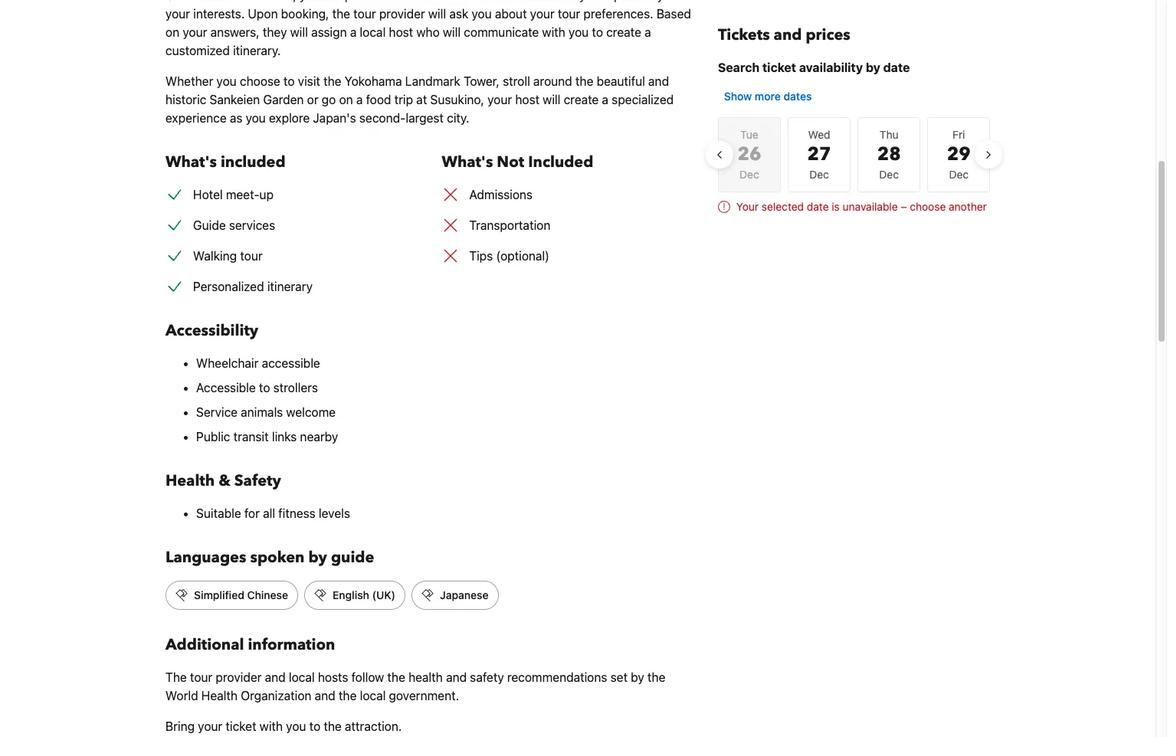 Task type: locate. For each thing, give the bounding box(es) containing it.
(uk)
[[372, 589, 396, 602]]

1 horizontal spatial create
[[606, 25, 641, 39]]

host down stroll
[[515, 93, 540, 107]]

host inside on this three-hour tour, you'll explore yokohama with a customized itinerary that perfectly fits your interests. upon booking, the tour provider will ask you about your tour preferences. based on your answers, they will assign a local host who will communicate with you to create a customized itinerary.
[[389, 25, 413, 39]]

0 horizontal spatial on
[[166, 25, 179, 39]]

guide services
[[193, 218, 275, 232]]

–
[[901, 200, 907, 213]]

will up who
[[428, 7, 446, 21]]

itinerary inside on this three-hour tour, you'll explore yokohama with a customized itinerary that perfectly fits your interests. upon booking, the tour provider will ask you about your tour preferences. based on your answers, they will assign a local host who will communicate with you to create a customized itinerary.
[[540, 0, 586, 2]]

preferences.
[[584, 7, 653, 21]]

health & safety
[[166, 471, 281, 491]]

dec down "29"
[[949, 168, 969, 181]]

the up go
[[323, 74, 341, 88]]

the up assign
[[332, 7, 350, 21]]

0 horizontal spatial ticket
[[226, 720, 256, 733]]

dec for 27
[[809, 168, 829, 181]]

yokohama up food
[[345, 74, 402, 88]]

0 vertical spatial provider
[[379, 7, 425, 21]]

0 horizontal spatial host
[[389, 25, 413, 39]]

health left &
[[166, 471, 215, 491]]

1 horizontal spatial with
[[437, 0, 460, 2]]

0 horizontal spatial provider
[[216, 671, 262, 684]]

explore right you'll
[[332, 0, 373, 2]]

tour right booking,
[[353, 7, 376, 21]]

1 what's from the left
[[166, 152, 217, 172]]

communicate
[[464, 25, 539, 39]]

accessibility
[[166, 320, 258, 341]]

region
[[706, 110, 1002, 199]]

by right 'availability'
[[866, 61, 880, 74]]

tickets
[[718, 25, 770, 45]]

provider down additional information
[[216, 671, 262, 684]]

2 horizontal spatial with
[[542, 25, 565, 39]]

1 vertical spatial create
[[564, 93, 599, 107]]

1 vertical spatial explore
[[269, 111, 310, 125]]

hotel
[[193, 188, 223, 202]]

bring your ticket with you to the attraction.
[[166, 720, 402, 733]]

customized up about
[[473, 0, 537, 2]]

explore inside on this three-hour tour, you'll explore yokohama with a customized itinerary that perfectly fits your interests. upon booking, the tour provider will ask you about your tour preferences. based on your answers, they will assign a local host who will communicate with you to create a customized itinerary.
[[332, 0, 373, 2]]

customized up "whether"
[[166, 44, 230, 57]]

by left guide
[[308, 547, 327, 568]]

0 horizontal spatial create
[[564, 93, 599, 107]]

you'll
[[300, 0, 329, 2]]

walking tour
[[193, 249, 263, 263]]

1 horizontal spatial provider
[[379, 7, 425, 21]]

dec for 26
[[740, 168, 759, 181]]

to inside on this three-hour tour, you'll explore yokohama with a customized itinerary that perfectly fits your interests. upon booking, the tour provider will ask you about your tour preferences. based on your answers, they will assign a local host who will communicate with you to create a customized itinerary.
[[592, 25, 603, 39]]

your inside the whether you choose to visit the yokohama landmark tower, stroll around the beautiful and historic sankeien garden or go on a food trip at susukino, your host will create a specialized experience as you explore japan's second-largest city.
[[487, 93, 512, 107]]

0 vertical spatial ticket
[[763, 61, 796, 74]]

to
[[592, 25, 603, 39], [284, 74, 295, 88], [259, 381, 270, 395], [309, 720, 320, 733]]

transit
[[233, 430, 269, 444]]

english (uk)
[[333, 589, 396, 602]]

choose inside the whether you choose to visit the yokohama landmark tower, stroll around the beautiful and historic sankeien garden or go on a food trip at susukino, your host will create a specialized experience as you explore japan's second-largest city.
[[240, 74, 280, 88]]

with down organization
[[260, 720, 283, 733]]

0 vertical spatial itinerary
[[540, 0, 586, 2]]

what's included
[[166, 152, 286, 172]]

with up the around
[[542, 25, 565, 39]]

explore down garden
[[269, 111, 310, 125]]

1 horizontal spatial customized
[[473, 0, 537, 2]]

by
[[866, 61, 880, 74], [308, 547, 327, 568], [631, 671, 644, 684]]

on inside the whether you choose to visit the yokohama landmark tower, stroll around the beautiful and historic sankeien garden or go on a food trip at susukino, your host will create a specialized experience as you explore japan's second-largest city.
[[339, 93, 353, 107]]

ask
[[449, 7, 468, 21]]

itinerary right personalized
[[267, 280, 313, 294]]

0 horizontal spatial with
[[260, 720, 283, 733]]

with up ask
[[437, 0, 460, 2]]

wheelchair accessible
[[196, 356, 320, 370]]

accessible
[[262, 356, 320, 370]]

choose right the –
[[910, 200, 946, 213]]

dec down 28
[[879, 168, 899, 181]]

on inside on this three-hour tour, you'll explore yokohama with a customized itinerary that perfectly fits your interests. upon booking, the tour provider will ask you about your tour preferences. based on your answers, they will assign a local host who will communicate with you to create a customized itinerary.
[[166, 25, 179, 39]]

on right go
[[339, 93, 353, 107]]

4 dec from the left
[[949, 168, 969, 181]]

about
[[495, 7, 527, 21]]

create inside on this three-hour tour, you'll explore yokohama with a customized itinerary that perfectly fits your interests. upon booking, the tour provider will ask you about your tour preferences. based on your answers, they will assign a local host who will communicate with you to create a customized itinerary.
[[606, 25, 641, 39]]

guide
[[331, 547, 374, 568]]

thu 28 dec
[[877, 128, 901, 181]]

0 vertical spatial on
[[166, 25, 179, 39]]

to up service animals welcome
[[259, 381, 270, 395]]

local down 'follow'
[[360, 689, 386, 703]]

to down preferences.
[[592, 25, 603, 39]]

the
[[166, 671, 187, 684]]

you up sankeien at top left
[[216, 74, 237, 88]]

suitable for all fitness levels
[[196, 507, 350, 520]]

host left who
[[389, 25, 413, 39]]

visit
[[298, 74, 320, 88]]

perfectly
[[614, 0, 664, 2]]

0 horizontal spatial itinerary
[[267, 280, 313, 294]]

yokohama inside the whether you choose to visit the yokohama landmark tower, stroll around the beautiful and historic sankeien garden or go on a food trip at susukino, your host will create a specialized experience as you explore japan's second-largest city.
[[345, 74, 402, 88]]

tips (optional)
[[469, 249, 550, 263]]

0 vertical spatial create
[[606, 25, 641, 39]]

dec inside fri 29 dec
[[949, 168, 969, 181]]

1 horizontal spatial what's
[[442, 152, 493, 172]]

dec down 27
[[809, 168, 829, 181]]

2 horizontal spatial by
[[866, 61, 880, 74]]

dec inside "tue 26 dec"
[[740, 168, 759, 181]]

and up specialized
[[648, 74, 669, 88]]

upon
[[248, 7, 278, 21]]

more
[[755, 90, 781, 103]]

1 horizontal spatial host
[[515, 93, 540, 107]]

0 horizontal spatial by
[[308, 547, 327, 568]]

a left food
[[356, 93, 363, 107]]

provider up who
[[379, 7, 425, 21]]

health inside the tour provider and local hosts follow the health and safety recommendations set by the world health organization and the local government.
[[201, 689, 238, 703]]

and left safety
[[446, 671, 467, 684]]

0 vertical spatial by
[[866, 61, 880, 74]]

by inside the tour provider and local hosts follow the health and safety recommendations set by the world health organization and the local government.
[[631, 671, 644, 684]]

create down preferences.
[[606, 25, 641, 39]]

1 dec from the left
[[740, 168, 759, 181]]

ticket down organization
[[226, 720, 256, 733]]

2 what's from the left
[[442, 152, 493, 172]]

1 vertical spatial on
[[339, 93, 353, 107]]

to inside the whether you choose to visit the yokohama landmark tower, stroll around the beautiful and historic sankeien garden or go on a food trip at susukino, your host will create a specialized experience as you explore japan's second-largest city.
[[284, 74, 295, 88]]

date right 'availability'
[[883, 61, 910, 74]]

itinerary left that
[[540, 0, 586, 2]]

dec
[[740, 168, 759, 181], [809, 168, 829, 181], [879, 168, 899, 181], [949, 168, 969, 181]]

health right world
[[201, 689, 238, 703]]

tour
[[353, 7, 376, 21], [558, 7, 580, 21], [240, 249, 263, 263], [190, 671, 212, 684]]

dec inside thu 28 dec
[[879, 168, 899, 181]]

29
[[947, 142, 971, 167]]

specialized
[[612, 93, 674, 107]]

date left is
[[807, 200, 829, 213]]

accessible
[[196, 381, 256, 395]]

based
[[657, 7, 691, 21]]

service animals welcome
[[196, 405, 336, 419]]

1 vertical spatial date
[[807, 200, 829, 213]]

date
[[883, 61, 910, 74], [807, 200, 829, 213]]

0 vertical spatial date
[[883, 61, 910, 74]]

28
[[877, 142, 901, 167]]

1 horizontal spatial on
[[339, 93, 353, 107]]

1 horizontal spatial date
[[883, 61, 910, 74]]

by right set
[[631, 671, 644, 684]]

0 vertical spatial yokohama
[[376, 0, 433, 2]]

on down on
[[166, 25, 179, 39]]

three-
[[208, 0, 243, 2]]

booking,
[[281, 7, 329, 21]]

your selected date is unavailable – choose another
[[736, 200, 987, 213]]

health
[[409, 671, 443, 684]]

0 horizontal spatial explore
[[269, 111, 310, 125]]

itinerary
[[540, 0, 586, 2], [267, 280, 313, 294]]

your down stroll
[[487, 93, 512, 107]]

1 horizontal spatial choose
[[910, 200, 946, 213]]

host inside the whether you choose to visit the yokohama landmark tower, stroll around the beautiful and historic sankeien garden or go on a food trip at susukino, your host will create a specialized experience as you explore japan's second-largest city.
[[515, 93, 540, 107]]

0 horizontal spatial date
[[807, 200, 829, 213]]

1 horizontal spatial ticket
[[763, 61, 796, 74]]

stroll
[[503, 74, 530, 88]]

dec down 26 on the top right
[[740, 168, 759, 181]]

local left the hosts
[[289, 671, 315, 684]]

(optional)
[[496, 249, 550, 263]]

will down the around
[[543, 93, 561, 107]]

the down the hosts
[[339, 689, 357, 703]]

what's
[[166, 152, 217, 172], [442, 152, 493, 172]]

yokohama up who
[[376, 0, 433, 2]]

0 vertical spatial local
[[360, 25, 386, 39]]

you down organization
[[286, 720, 306, 733]]

26
[[738, 142, 761, 167]]

1 vertical spatial host
[[515, 93, 540, 107]]

what's left not
[[442, 152, 493, 172]]

2 vertical spatial with
[[260, 720, 283, 733]]

1 vertical spatial choose
[[910, 200, 946, 213]]

2 vertical spatial by
[[631, 671, 644, 684]]

1 horizontal spatial explore
[[332, 0, 373, 2]]

local
[[360, 25, 386, 39], [289, 671, 315, 684], [360, 689, 386, 703]]

0 vertical spatial choose
[[240, 74, 280, 88]]

1 vertical spatial health
[[201, 689, 238, 703]]

public
[[196, 430, 230, 444]]

dec for 28
[[879, 168, 899, 181]]

2 vertical spatial local
[[360, 689, 386, 703]]

0 vertical spatial host
[[389, 25, 413, 39]]

provider inside the tour provider and local hosts follow the health and safety recommendations set by the world health organization and the local government.
[[216, 671, 262, 684]]

1 vertical spatial ticket
[[226, 720, 256, 733]]

government.
[[389, 689, 459, 703]]

create down the around
[[564, 93, 599, 107]]

up
[[259, 188, 274, 202]]

a up ask
[[463, 0, 470, 2]]

chinese
[[247, 589, 288, 602]]

you right as
[[246, 111, 266, 125]]

ticket up show more dates at the right
[[763, 61, 796, 74]]

the tour provider and local hosts follow the health and safety recommendations set by the world health organization and the local government.
[[166, 671, 666, 703]]

largest
[[406, 111, 444, 125]]

to up garden
[[284, 74, 295, 88]]

what's up the hotel
[[166, 152, 217, 172]]

0 horizontal spatial what's
[[166, 152, 217, 172]]

provider inside on this three-hour tour, you'll explore yokohama with a customized itinerary that perfectly fits your interests. upon booking, the tour provider will ask you about your tour preferences. based on your answers, they will assign a local host who will communicate with you to create a customized itinerary.
[[379, 7, 425, 21]]

all
[[263, 507, 275, 520]]

provider
[[379, 7, 425, 21], [216, 671, 262, 684]]

ticket
[[763, 61, 796, 74], [226, 720, 256, 733]]

1 vertical spatial customized
[[166, 44, 230, 57]]

search
[[718, 61, 760, 74]]

host
[[389, 25, 413, 39], [515, 93, 540, 107]]

dec for 29
[[949, 168, 969, 181]]

assign
[[311, 25, 347, 39]]

1 vertical spatial provider
[[216, 671, 262, 684]]

1 vertical spatial with
[[542, 25, 565, 39]]

additional
[[166, 635, 244, 655]]

the
[[332, 7, 350, 21], [323, 74, 341, 88], [575, 74, 593, 88], [387, 671, 405, 684], [648, 671, 666, 684], [339, 689, 357, 703], [324, 720, 342, 733]]

choose up garden
[[240, 74, 280, 88]]

1 horizontal spatial by
[[631, 671, 644, 684]]

3 dec from the left
[[879, 168, 899, 181]]

or
[[307, 93, 318, 107]]

tour,
[[271, 0, 296, 2]]

local right assign
[[360, 25, 386, 39]]

&
[[219, 471, 230, 491]]

tour right the
[[190, 671, 212, 684]]

0 horizontal spatial choose
[[240, 74, 280, 88]]

1 horizontal spatial itinerary
[[540, 0, 586, 2]]

information
[[248, 635, 335, 655]]

garden
[[263, 93, 304, 107]]

with
[[437, 0, 460, 2], [542, 25, 565, 39], [260, 720, 283, 733]]

interests.
[[193, 7, 245, 21]]

1 vertical spatial yokohama
[[345, 74, 402, 88]]

dec inside wed 27 dec
[[809, 168, 829, 181]]

admissions
[[469, 188, 533, 202]]

fits
[[667, 0, 684, 2]]

0 vertical spatial with
[[437, 0, 460, 2]]

wed
[[808, 128, 830, 141]]

your down on
[[166, 7, 190, 21]]

yokohama
[[376, 0, 433, 2], [345, 74, 402, 88]]

tips
[[469, 249, 493, 263]]

0 vertical spatial explore
[[332, 0, 373, 2]]

2 dec from the left
[[809, 168, 829, 181]]

historic
[[166, 93, 206, 107]]

tour down the services
[[240, 249, 263, 263]]

create inside the whether you choose to visit the yokohama landmark tower, stroll around the beautiful and historic sankeien garden or go on a food trip at susukino, your host will create a specialized experience as you explore japan's second-largest city.
[[564, 93, 599, 107]]

follow
[[351, 671, 384, 684]]

the right set
[[648, 671, 666, 684]]

explore inside the whether you choose to visit the yokohama landmark tower, stroll around the beautiful and historic sankeien garden or go on a food trip at susukino, your host will create a specialized experience as you explore japan's second-largest city.
[[269, 111, 310, 125]]

that
[[589, 0, 611, 2]]



Task type: vqa. For each thing, say whether or not it's contained in the screenshot.


Task type: describe. For each thing, give the bounding box(es) containing it.
bring
[[166, 720, 195, 733]]

japan's
[[313, 111, 356, 125]]

is
[[832, 200, 840, 213]]

a down beautiful
[[602, 93, 609, 107]]

what's not included
[[442, 152, 593, 172]]

the left 'attraction.'
[[324, 720, 342, 733]]

guide
[[193, 218, 226, 232]]

1 vertical spatial by
[[308, 547, 327, 568]]

as
[[230, 111, 242, 125]]

simplified chinese
[[194, 589, 288, 602]]

included
[[221, 152, 286, 172]]

tickets and prices
[[718, 25, 850, 45]]

safety
[[234, 471, 281, 491]]

will down booking,
[[290, 25, 308, 39]]

region containing 26
[[706, 110, 1002, 199]]

will down ask
[[443, 25, 461, 39]]

tour left preferences.
[[558, 7, 580, 21]]

hotel meet-up
[[193, 188, 274, 202]]

attraction.
[[345, 720, 402, 733]]

the inside on this three-hour tour, you'll explore yokohama with a customized itinerary that perfectly fits your interests. upon booking, the tour provider will ask you about your tour preferences. based on your answers, they will assign a local host who will communicate with you to create a customized itinerary.
[[332, 7, 350, 21]]

what's for what's included
[[166, 152, 217, 172]]

services
[[229, 218, 275, 232]]

included
[[528, 152, 593, 172]]

meet-
[[226, 188, 259, 202]]

landmark
[[405, 74, 460, 88]]

the right 'follow'
[[387, 671, 405, 684]]

and down the hosts
[[315, 689, 335, 703]]

itinerary.
[[233, 44, 281, 57]]

links
[[272, 430, 297, 444]]

your down interests.
[[183, 25, 207, 39]]

0 horizontal spatial customized
[[166, 44, 230, 57]]

go
[[322, 93, 336, 107]]

this
[[185, 0, 205, 2]]

trip
[[394, 93, 413, 107]]

safety
[[470, 671, 504, 684]]

and left prices
[[774, 25, 802, 45]]

show more dates
[[724, 90, 812, 103]]

on
[[166, 0, 182, 2]]

wed 27 dec
[[807, 128, 831, 181]]

show more dates button
[[718, 83, 818, 110]]

transportation
[[469, 218, 550, 232]]

not
[[497, 152, 524, 172]]

what's for what's not included
[[442, 152, 493, 172]]

answers,
[[210, 25, 260, 39]]

you right ask
[[472, 7, 492, 21]]

a right assign
[[350, 25, 357, 39]]

fri 29 dec
[[947, 128, 971, 181]]

tour inside the tour provider and local hosts follow the health and safety recommendations set by the world health organization and the local government.
[[190, 671, 212, 684]]

local inside on this three-hour tour, you'll explore yokohama with a customized itinerary that perfectly fits your interests. upon booking, the tour provider will ask you about your tour preferences. based on your answers, they will assign a local host who will communicate with you to create a customized itinerary.
[[360, 25, 386, 39]]

your right about
[[530, 7, 555, 21]]

sankeien
[[210, 93, 260, 107]]

japanese
[[440, 589, 489, 602]]

the right the around
[[575, 74, 593, 88]]

hosts
[[318, 671, 348, 684]]

city.
[[447, 111, 469, 125]]

public transit links nearby
[[196, 430, 338, 444]]

tue 26 dec
[[738, 128, 761, 181]]

fri
[[953, 128, 965, 141]]

whether
[[166, 74, 213, 88]]

set
[[611, 671, 628, 684]]

fitness
[[278, 507, 315, 520]]

you down preferences.
[[569, 25, 589, 39]]

personalized itinerary
[[193, 280, 313, 294]]

0 vertical spatial customized
[[473, 0, 537, 2]]

around
[[533, 74, 572, 88]]

levels
[[319, 507, 350, 520]]

simplified
[[194, 589, 244, 602]]

a down the perfectly
[[645, 25, 651, 39]]

tue
[[740, 128, 758, 141]]

service
[[196, 405, 238, 419]]

experience
[[166, 111, 227, 125]]

0 vertical spatial health
[[166, 471, 215, 491]]

yokohama inside on this three-hour tour, you'll explore yokohama with a customized itinerary that perfectly fits your interests. upon booking, the tour provider will ask you about your tour preferences. based on your answers, they will assign a local host who will communicate with you to create a customized itinerary.
[[376, 0, 433, 2]]

will inside the whether you choose to visit the yokohama landmark tower, stroll around the beautiful and historic sankeien garden or go on a food trip at susukino, your host will create a specialized experience as you explore japan's second-largest city.
[[543, 93, 561, 107]]

dates
[[784, 90, 812, 103]]

languages spoken by guide
[[166, 547, 374, 568]]

on this three-hour tour, you'll explore yokohama with a customized itinerary that perfectly fits your interests. upon booking, the tour provider will ask you about your tour preferences. based on your answers, they will assign a local host who will communicate with you to create a customized itinerary.
[[166, 0, 691, 57]]

they
[[263, 25, 287, 39]]

second-
[[359, 111, 406, 125]]

recommendations
[[507, 671, 607, 684]]

susukino,
[[430, 93, 484, 107]]

hour
[[243, 0, 268, 2]]

to down organization
[[309, 720, 320, 733]]

whether you choose to visit the yokohama landmark tower, stroll around the beautiful and historic sankeien garden or go on a food trip at susukino, your host will create a specialized experience as you explore japan's second-largest city.
[[166, 74, 674, 125]]

and up organization
[[265, 671, 286, 684]]

1 vertical spatial local
[[289, 671, 315, 684]]

additional information
[[166, 635, 335, 655]]

show
[[724, 90, 752, 103]]

food
[[366, 93, 391, 107]]

at
[[416, 93, 427, 107]]

spoken
[[250, 547, 305, 568]]

languages
[[166, 547, 246, 568]]

and inside the whether you choose to visit the yokohama landmark tower, stroll around the beautiful and historic sankeien garden or go on a food trip at susukino, your host will create a specialized experience as you explore japan's second-largest city.
[[648, 74, 669, 88]]

accessible to strollers
[[196, 381, 318, 395]]

your right bring at the left bottom of page
[[198, 720, 222, 733]]

for
[[244, 507, 260, 520]]

1 vertical spatial itinerary
[[267, 280, 313, 294]]

availability
[[799, 61, 863, 74]]

your
[[736, 200, 759, 213]]

nearby
[[300, 430, 338, 444]]

strollers
[[273, 381, 318, 395]]

personalized
[[193, 280, 264, 294]]



